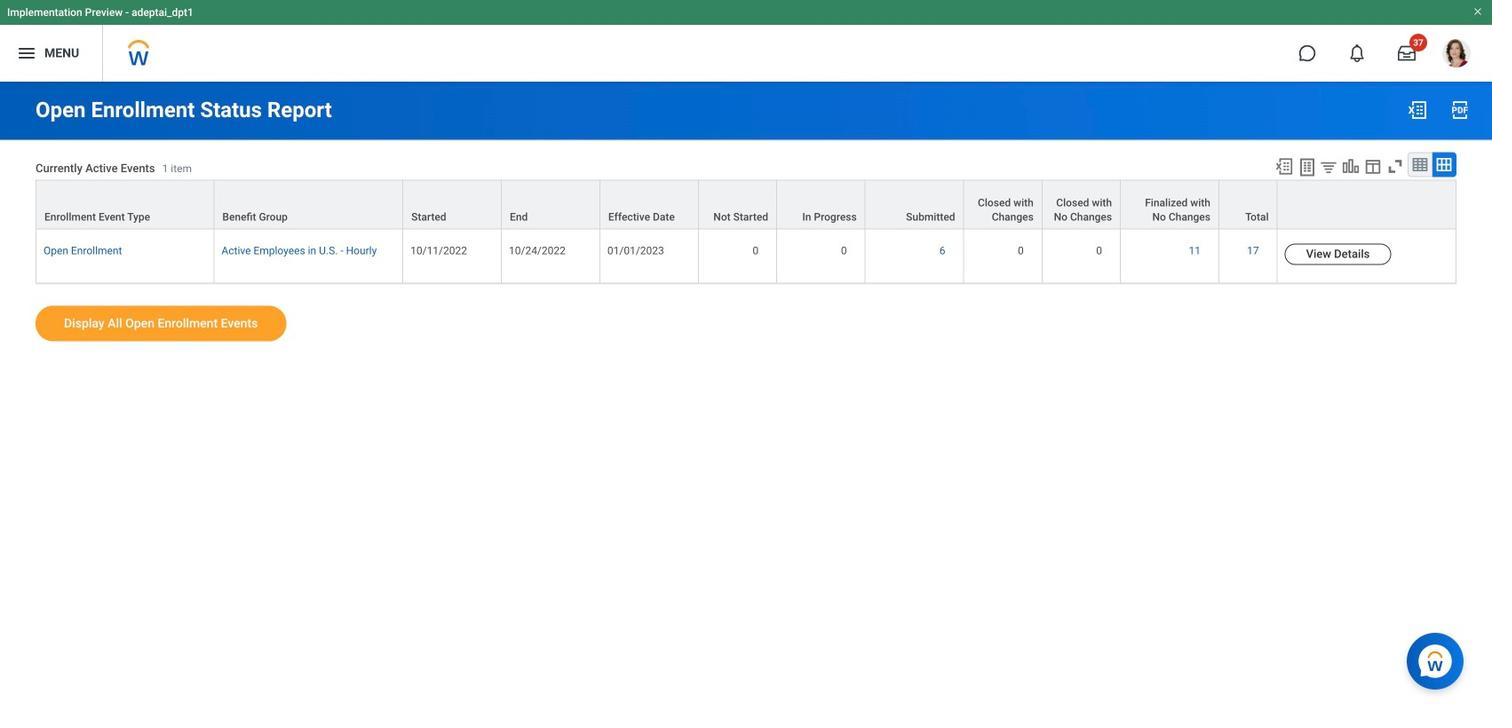 Task type: locate. For each thing, give the bounding box(es) containing it.
export to excel image
[[1407, 100, 1429, 121]]

row
[[36, 180, 1457, 230], [36, 230, 1457, 284]]

export to excel image
[[1275, 157, 1295, 176]]

table image
[[1412, 156, 1430, 174]]

close environment banner image
[[1473, 6, 1484, 17]]

justify image
[[16, 43, 37, 64]]

toolbar
[[1267, 152, 1457, 180]]

1 row from the top
[[36, 180, 1457, 230]]

banner
[[0, 0, 1493, 82]]

2 row from the top
[[36, 230, 1457, 284]]

select to filter grid data image
[[1319, 158, 1339, 176]]

notifications large image
[[1349, 44, 1367, 62]]

open enrollment status report - expand/collapse chart image
[[1342, 157, 1361, 176]]

main content
[[0, 82, 1493, 358]]



Task type: vqa. For each thing, say whether or not it's contained in the screenshot.
row
yes



Task type: describe. For each thing, give the bounding box(es) containing it.
fullscreen image
[[1386, 157, 1406, 176]]

profile logan mcneil image
[[1443, 39, 1471, 71]]

view printable version (pdf) image
[[1450, 100, 1471, 121]]

expand table image
[[1436, 156, 1454, 174]]

export to worksheets image
[[1297, 157, 1319, 178]]

click to view/edit grid preferences image
[[1364, 157, 1383, 176]]

inbox large image
[[1399, 44, 1416, 62]]



